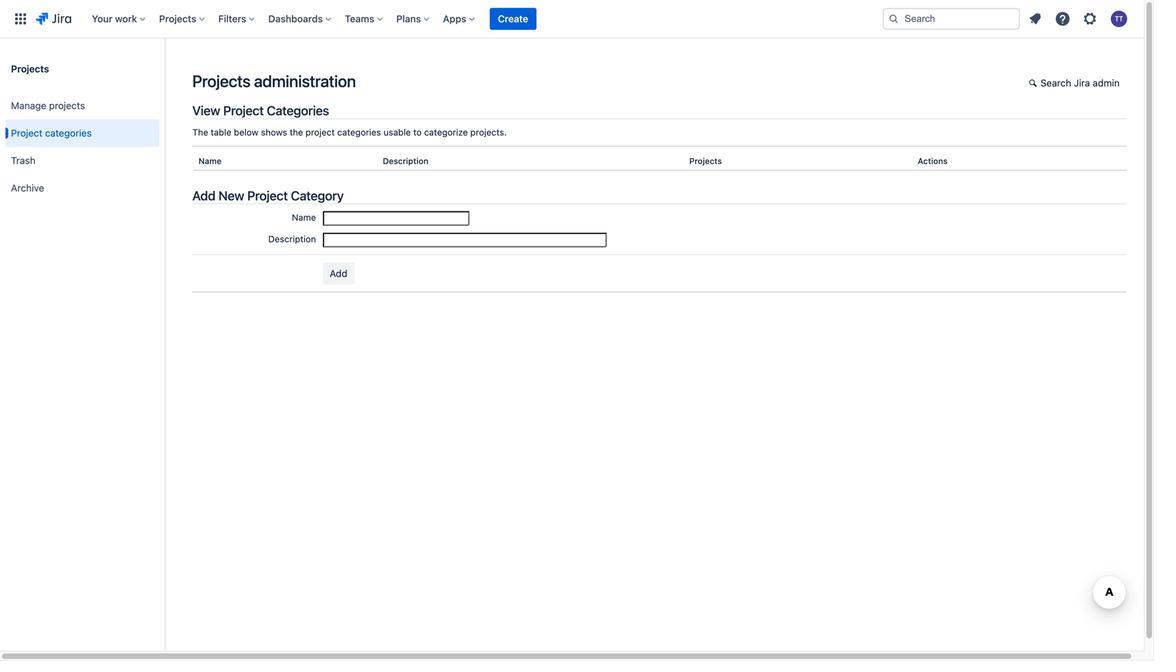 Task type: locate. For each thing, give the bounding box(es) containing it.
the
[[192, 127, 208, 137]]

0 vertical spatial name
[[199, 156, 222, 166]]

category
[[291, 188, 344, 203]]

dashboards button
[[264, 8, 337, 30]]

categories
[[337, 127, 381, 137], [45, 128, 92, 139]]

archive link
[[5, 175, 159, 202]]

plans
[[397, 13, 421, 24]]

your profile and settings image
[[1112, 11, 1128, 27]]

your work
[[92, 13, 137, 24]]

table
[[211, 127, 232, 137]]

description down add new project category
[[268, 234, 316, 244]]

manage
[[11, 100, 46, 111]]

categorize
[[424, 127, 468, 137]]

admin
[[1093, 77, 1120, 89]]

2 vertical spatial project
[[247, 188, 288, 203]]

1 vertical spatial project
[[11, 128, 42, 139]]

project
[[223, 103, 264, 118], [11, 128, 42, 139], [247, 188, 288, 203]]

project up the below
[[223, 103, 264, 118]]

apps
[[443, 13, 467, 24]]

filters
[[218, 13, 247, 24]]

primary element
[[8, 0, 872, 38]]

search image
[[889, 13, 900, 24]]

the
[[290, 127, 303, 137]]

actions
[[918, 156, 948, 166]]

projects.
[[471, 127, 507, 137]]

new
[[219, 188, 244, 203]]

name down the
[[199, 156, 222, 166]]

to
[[414, 127, 422, 137]]

None text field
[[323, 211, 470, 226], [323, 233, 607, 248], [323, 211, 470, 226], [323, 233, 607, 248]]

main content
[[165, 38, 1145, 662]]

1 vertical spatial name
[[292, 212, 316, 223]]

name
[[199, 156, 222, 166], [292, 212, 316, 223]]

jira image
[[36, 11, 71, 27], [36, 11, 71, 27]]

work
[[115, 13, 137, 24]]

0 horizontal spatial categories
[[45, 128, 92, 139]]

create button
[[490, 8, 537, 30]]

project right new
[[247, 188, 288, 203]]

manage projects
[[11, 100, 85, 111]]

group containing manage projects
[[5, 88, 159, 206]]

project down the manage
[[11, 128, 42, 139]]

categories
[[267, 103, 329, 118]]

name down "category"
[[292, 212, 316, 223]]

description
[[383, 156, 429, 166], [268, 234, 316, 244]]

0 vertical spatial description
[[383, 156, 429, 166]]

name for add new project category
[[199, 156, 222, 166]]

small image
[[1029, 78, 1040, 89]]

1 horizontal spatial categories
[[337, 127, 381, 137]]

trash link
[[5, 147, 159, 175]]

search jira admin
[[1041, 77, 1120, 89]]

0 vertical spatial project
[[223, 103, 264, 118]]

banner
[[0, 0, 1145, 38]]

group
[[5, 88, 159, 206]]

categories inside group
[[45, 128, 92, 139]]

0 horizontal spatial description
[[268, 234, 316, 244]]

projects administration
[[192, 71, 356, 91]]

categories down projects
[[45, 128, 92, 139]]

jira
[[1075, 77, 1091, 89]]

projects
[[159, 13, 196, 24], [11, 63, 49, 74], [192, 71, 251, 91], [690, 156, 722, 166]]

1 horizontal spatial name
[[292, 212, 316, 223]]

None submit
[[323, 263, 355, 285]]

categories left usable
[[337, 127, 381, 137]]

description down usable
[[383, 156, 429, 166]]

the table below shows the project categories usable to categorize projects.
[[192, 127, 507, 137]]

0 horizontal spatial name
[[199, 156, 222, 166]]

archive
[[11, 183, 44, 194]]

search jira admin link
[[1023, 73, 1127, 95]]

project inside group
[[11, 128, 42, 139]]



Task type: vqa. For each thing, say whether or not it's contained in the screenshot.
Manage projects
yes



Task type: describe. For each thing, give the bounding box(es) containing it.
name for description
[[292, 212, 316, 223]]

search
[[1041, 77, 1072, 89]]

projects
[[49, 100, 85, 111]]

teams button
[[341, 8, 388, 30]]

projects inside popup button
[[159, 13, 196, 24]]

appswitcher icon image
[[12, 11, 29, 27]]

usable
[[384, 127, 411, 137]]

add new project category
[[192, 188, 344, 203]]

dashboards
[[269, 13, 323, 24]]

view project categories
[[192, 103, 329, 118]]

below
[[234, 127, 259, 137]]

shows
[[261, 127, 287, 137]]

1 horizontal spatial description
[[383, 156, 429, 166]]

banner containing your work
[[0, 0, 1145, 38]]

project categories link
[[5, 120, 159, 147]]

plans button
[[392, 8, 435, 30]]

your
[[92, 13, 113, 24]]

view
[[192, 103, 220, 118]]

trash
[[11, 155, 36, 166]]

project categories
[[11, 128, 92, 139]]

manage projects link
[[5, 92, 159, 120]]

settings image
[[1083, 11, 1099, 27]]

apps button
[[439, 8, 480, 30]]

1 vertical spatial description
[[268, 234, 316, 244]]

filters button
[[214, 8, 260, 30]]

projects button
[[155, 8, 210, 30]]

sidebar navigation image
[[150, 55, 180, 82]]

administration
[[254, 71, 356, 91]]

add
[[192, 188, 216, 203]]

help image
[[1055, 11, 1072, 27]]

Search field
[[883, 8, 1021, 30]]

project
[[306, 127, 335, 137]]

create
[[498, 13, 529, 24]]

teams
[[345, 13, 375, 24]]

notifications image
[[1028, 11, 1044, 27]]

your work button
[[88, 8, 151, 30]]



